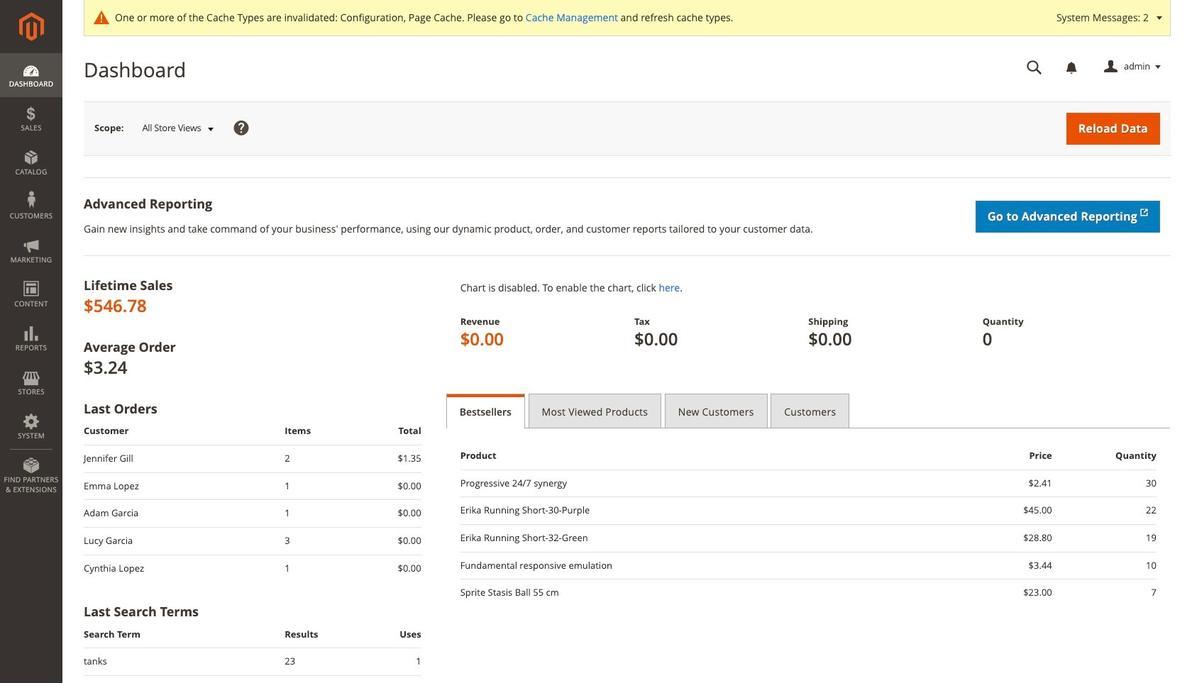 Task type: locate. For each thing, give the bounding box(es) containing it.
menu bar
[[0, 53, 62, 502]]

magento admin panel image
[[19, 12, 44, 41]]

tab list
[[446, 394, 1171, 429]]

None text field
[[1017, 55, 1052, 79]]



